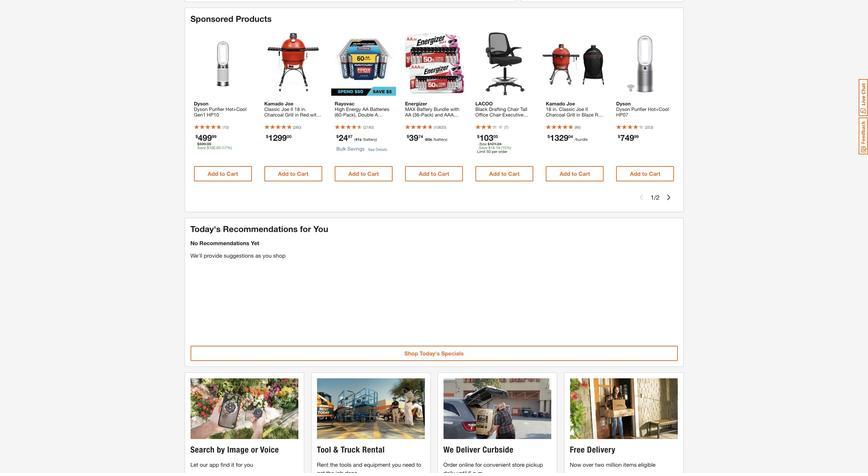 Task type: vqa. For each thing, say whether or not it's contained in the screenshot.
How to Fix a Leaky Shower Faucet IMAGE
no



Task type: describe. For each thing, give the bounding box(es) containing it.
/
[[655, 194, 657, 201]]

and inside energizer max battery bundle with aa (36-pack) and aaa (30-pack) batteries
[[435, 112, 443, 118]]

eligible
[[639, 461, 656, 468]]

add to cart for 39
[[419, 170, 450, 177]]

( 253 )
[[646, 125, 654, 130]]

(30-
[[405, 117, 414, 123]]

pickup
[[527, 461, 543, 468]]

add for (
[[349, 170, 359, 177]]

2 add from the left
[[278, 170, 289, 177]]

see details button
[[368, 143, 388, 156]]

suggestions
[[224, 252, 254, 259]]

purifier for gen1
[[209, 106, 224, 112]]

dyson up hp07
[[617, 101, 631, 107]]

599
[[200, 142, 206, 146]]

our
[[200, 461, 208, 468]]

dyson dyson purifier hot+cool gen1 hp10
[[194, 101, 247, 118]]

to for joe
[[572, 170, 578, 177]]

kamado for /bundle
[[546, 101, 566, 107]]

need
[[403, 461, 415, 468]]

18 inside $ 103 05 /box $ 121 . 24 save $ 18 . 19 ( 15 %) limit 50 per order
[[491, 145, 495, 150]]

bundle inside kamado joe 18 in. classic joe ii charcoal grill in blaze red + cover bundle
[[565, 117, 580, 123]]

and inside lacoo black drafting chair tall office chair executive standing desk chair with lockable wheels and adjustable footrest ring
[[514, 123, 522, 129]]

standing
[[476, 117, 495, 123]]

cart for (
[[368, 170, 379, 177]]

charcoal for /bundle
[[546, 112, 566, 118]]

17
[[223, 145, 227, 150]]

. left 17
[[216, 145, 217, 150]]

hot+cool for dyson purifier hot+cool gen1 hp10
[[226, 106, 247, 112]]

) inside $ 24 87 ( 41 ¢ /battery )
[[376, 137, 377, 142]]

over
[[583, 461, 594, 468]]

18 inside kamado joe classic joe ii 18 in. charcoal grill in red with cart, side shelves, grate gripper, and ash tool
[[295, 106, 300, 112]]

free delivery image
[[570, 379, 678, 439]]

$ right 599
[[207, 145, 209, 150]]

lacoo black drafting chair tall office chair executive standing desk chair with lockable wheels and adjustable footrest ring
[[476, 101, 531, 134]]

cover
[[551, 117, 564, 123]]

( 260 )
[[293, 125, 302, 130]]

order
[[499, 149, 508, 154]]

( 7 )
[[505, 125, 509, 130]]

$ 24 87 ( 41 ¢ /battery )
[[337, 133, 377, 143]]

or
[[251, 445, 258, 455]]

in. inside kamado joe 18 in. classic joe ii charcoal grill in blaze red + cover bundle
[[553, 106, 558, 112]]

charcoal for 1299
[[265, 112, 284, 118]]

get
[[317, 470, 325, 473]]

749
[[621, 133, 635, 143]]

( inside $ 24 87 ( 41 ¢ /battery )
[[355, 137, 356, 142]]

in for 1299
[[295, 112, 299, 118]]

( down double
[[364, 125, 365, 130]]

) for classic
[[580, 125, 581, 130]]

max battery bundle with aa (36-pack) and aaa (30-pack) batteries image
[[402, 31, 467, 96]]

2183
[[365, 125, 373, 130]]

aa inside energizer max battery bundle with aa (36-pack) and aaa (30-pack) batteries
[[405, 112, 412, 118]]

sponsored products
[[191, 14, 272, 24]]

$ inside $ 1329 04 /bundle
[[548, 134, 550, 139]]

add to cart for 499
[[208, 170, 238, 177]]

0 vertical spatial the
[[330, 461, 338, 468]]

add for 39
[[419, 170, 430, 177]]

( inside the $ 39 74 ( 60 ¢ /battery )
[[425, 137, 426, 142]]

$ inside the $ 39 74 ( 60 ¢ /battery )
[[407, 134, 409, 139]]

we'll provide suggestions as you shop
[[191, 252, 286, 259]]

cart for 1329
[[579, 170, 591, 177]]

now over two million items eligible
[[570, 461, 656, 468]]

00 inside $ 1299 00
[[287, 134, 292, 139]]

we deliver curbside image
[[444, 379, 552, 439]]

gen1
[[194, 112, 206, 118]]

( up $ 1329 04 /bundle
[[575, 125, 576, 130]]

red inside kamado joe 18 in. classic joe ii charcoal grill in blaze red + cover bundle
[[595, 112, 604, 118]]

7 cart from the left
[[650, 170, 661, 177]]

1 horizontal spatial you
[[263, 252, 272, 259]]

hp07
[[617, 112, 629, 118]]

60
[[426, 137, 430, 142]]

pack) down the battery
[[414, 117, 426, 123]]

( up the $ 39 74 ( 60 ¢ /battery )
[[434, 125, 435, 130]]

2 add to cart button from the left
[[265, 166, 322, 182]]

260
[[294, 125, 301, 130]]

tool inside kamado joe classic joe ii 18 in. charcoal grill in red with cart, side shelves, grate gripper, and ash tool
[[302, 123, 311, 129]]

find
[[221, 461, 230, 468]]

rent
[[317, 461, 329, 468]]

two
[[596, 461, 605, 468]]

499
[[198, 133, 212, 143]]

batteries inside energizer max battery bundle with aa (36-pack) and aaa (30-pack) batteries
[[427, 117, 447, 123]]

add to cart button for 39
[[405, 166, 463, 182]]

to for aa
[[431, 170, 437, 177]]

. down 05
[[497, 142, 498, 146]]

let our app find it for you
[[191, 461, 253, 468]]

%) inside $ 499 99 $ 599 . 99 save $ 100 . 00 ( 17 %)
[[227, 145, 232, 150]]

103
[[480, 133, 494, 143]]

add to cart for 1329
[[560, 170, 591, 177]]

6
[[469, 470, 472, 473]]

purifier for hp07
[[632, 106, 647, 112]]

we
[[444, 445, 454, 455]]

no recommendations yet
[[191, 240, 259, 246]]

¢ for 39
[[430, 137, 432, 142]]

alkaline
[[335, 117, 352, 123]]

$ inside $ 749 99
[[619, 134, 621, 139]]

to for 18
[[290, 170, 296, 177]]

hp10
[[207, 112, 219, 118]]

$ inside $ 1299 00
[[266, 134, 269, 139]]

as
[[256, 252, 261, 259]]

99 for 499
[[212, 134, 217, 139]]

shop
[[273, 252, 286, 259]]

recommendations for for
[[223, 224, 298, 234]]

office
[[476, 112, 489, 118]]

ash
[[293, 123, 301, 129]]

. right 50 on the top right of page
[[495, 145, 496, 150]]

bulk savings see details
[[337, 146, 388, 152]]

sponsored
[[191, 14, 234, 24]]

lacoo
[[476, 101, 493, 107]]

2 add to cart from the left
[[278, 170, 309, 177]]

yet
[[251, 240, 259, 246]]

grill for 1299
[[285, 112, 294, 118]]

%) inside $ 103 05 /box $ 121 . 24 save $ 18 . 19 ( 15 %) limit 50 per order
[[507, 145, 512, 150]]

now
[[570, 461, 582, 468]]

search by image or voice
[[191, 445, 279, 455]]

rayovac high energy aa batteries (60-pack), double a alkaline batteries
[[335, 101, 390, 123]]

truck
[[341, 445, 360, 455]]

drafting
[[489, 106, 507, 112]]

footrest
[[500, 128, 518, 134]]

(60-
[[335, 112, 344, 118]]

black
[[476, 106, 488, 112]]

74
[[419, 134, 423, 139]]

0 horizontal spatial you
[[244, 461, 253, 468]]

ii inside kamado joe 18 in. classic joe ii charcoal grill in blaze red + cover bundle
[[586, 106, 588, 112]]

18 inside kamado joe 18 in. classic joe ii charcoal grill in blaze red + cover bundle
[[546, 106, 552, 112]]

specials
[[442, 350, 464, 357]]

add to cart button for 103
[[476, 166, 534, 182]]

cart for 499
[[227, 170, 238, 177]]

1 vertical spatial tool
[[317, 445, 331, 455]]

in. inside kamado joe classic joe ii 18 in. charcoal grill in red with cart, side shelves, grate gripper, and ash tool
[[301, 106, 307, 112]]

feedback link image
[[859, 117, 869, 155]]

search by image or voice image
[[191, 379, 298, 439]]

¢ for 24
[[360, 137, 362, 142]]

cart for 39
[[438, 170, 450, 177]]

batteries up 2183
[[353, 117, 372, 123]]

$ 39 74 ( 60 ¢ /battery )
[[407, 133, 448, 143]]

no
[[191, 240, 198, 246]]

red inside kamado joe classic joe ii 18 in. charcoal grill in red with cart, side shelves, grate gripper, and ash tool
[[300, 112, 309, 118]]

you inside rent the tools and equipment you need to get the job done
[[392, 461, 401, 468]]

shop today's specials button
[[191, 346, 678, 361]]

online
[[459, 461, 474, 468]]

( down dyson dyson purifier hot+cool hp07
[[646, 125, 647, 130]]

double
[[358, 112, 374, 118]]

we deliver curbside
[[444, 445, 514, 455]]

aaa
[[445, 112, 454, 118]]

$ 499 99 $ 599 . 99 save $ 100 . 00 ( 17 %)
[[196, 133, 232, 150]]

05
[[494, 134, 498, 139]]

see
[[368, 147, 375, 152]]

save inside $ 103 05 /box $ 121 . 24 save $ 18 . 19 ( 15 %) limit 50 per order
[[479, 145, 488, 150]]

equipment
[[364, 461, 391, 468]]

bulk savings button
[[337, 142, 365, 156]]

and inside kamado joe classic joe ii 18 in. charcoal grill in red with cart, side shelves, grate gripper, and ash tool
[[283, 123, 291, 129]]

save inside $ 499 99 $ 599 . 99 save $ 100 . 00 ( 17 %)
[[198, 145, 206, 150]]

( up $ 499 99 $ 599 . 99 save $ 100 . 00 ( 17 %)
[[223, 125, 224, 130]]

( 10820 )
[[434, 125, 447, 130]]

provide
[[204, 252, 222, 259]]

( inside $ 499 99 $ 599 . 99 save $ 100 . 00 ( 17 %)
[[222, 145, 223, 150]]



Task type: locate. For each thing, give the bounding box(es) containing it.
to for (60-
[[361, 170, 366, 177]]

for up p.m.
[[476, 461, 482, 468]]

kamado up cart,
[[265, 101, 284, 107]]

0 horizontal spatial in
[[295, 112, 299, 118]]

18 in. classic joe ii charcoal grill in blaze red + cover bundle image
[[543, 31, 608, 96]]

0 horizontal spatial tool
[[302, 123, 311, 129]]

voice
[[260, 445, 279, 455]]

save down "499"
[[198, 145, 206, 150]]

1 classic from the left
[[265, 106, 280, 112]]

/battery for 39
[[434, 137, 447, 142]]

purifier inside dyson dyson purifier hot+cool hp07
[[632, 106, 647, 112]]

0 horizontal spatial 00
[[217, 145, 221, 150]]

with inside kamado joe classic joe ii 18 in. charcoal grill in red with cart, side shelves, grate gripper, and ash tool
[[310, 112, 319, 118]]

) for batteries
[[373, 125, 374, 130]]

$ down hp07
[[619, 134, 621, 139]]

rental
[[363, 445, 385, 455]]

classic inside kamado joe 18 in. classic joe ii charcoal grill in blaze red + cover bundle
[[560, 106, 575, 112]]

0 horizontal spatial grill
[[285, 112, 294, 118]]

18 left "19"
[[491, 145, 495, 150]]

(
[[223, 125, 224, 130], [293, 125, 294, 130], [364, 125, 365, 130], [434, 125, 435, 130], [505, 125, 506, 130], [575, 125, 576, 130], [646, 125, 647, 130], [355, 137, 356, 142], [425, 137, 426, 142], [222, 145, 223, 150], [502, 145, 503, 150]]

( right 74
[[425, 137, 426, 142]]

1 horizontal spatial kamado
[[546, 101, 566, 107]]

bundle
[[434, 106, 449, 112], [565, 117, 580, 123]]

grill up ( 86 )
[[567, 112, 576, 118]]

in.
[[301, 106, 307, 112], [553, 106, 558, 112]]

( right 100
[[222, 145, 223, 150]]

live chat image
[[859, 79, 869, 116]]

add for 1329
[[560, 170, 571, 177]]

2 classic from the left
[[560, 106, 575, 112]]

1 horizontal spatial 00
[[287, 134, 292, 139]]

24 left 15
[[498, 142, 502, 146]]

for for order online for convenient store pickup daily until 6 p.m.
[[476, 461, 482, 468]]

pack) down energizer
[[422, 112, 434, 118]]

batteries
[[370, 106, 390, 112], [353, 117, 372, 123], [427, 117, 447, 123]]

0 horizontal spatial classic
[[265, 106, 280, 112]]

and right 7
[[514, 123, 522, 129]]

this is the first slide image
[[639, 195, 645, 200]]

charcoal inside kamado joe 18 in. classic joe ii charcoal grill in blaze red + cover bundle
[[546, 112, 566, 118]]

0 horizontal spatial %)
[[227, 145, 232, 150]]

with inside lacoo black drafting chair tall office chair executive standing desk chair with lockable wheels and adjustable footrest ring
[[522, 117, 531, 123]]

2 hot+cool from the left
[[649, 106, 669, 112]]

0 horizontal spatial save
[[198, 145, 206, 150]]

0 horizontal spatial for
[[236, 461, 243, 468]]

executive
[[503, 112, 524, 118]]

side
[[276, 117, 286, 123]]

dyson up 749
[[617, 106, 631, 112]]

( right 87
[[355, 137, 356, 142]]

tool & truck rental image
[[317, 379, 425, 439]]

bundle right the battery
[[434, 106, 449, 112]]

2 horizontal spatial with
[[522, 117, 531, 123]]

1 horizontal spatial save
[[479, 145, 488, 150]]

1 vertical spatial the
[[327, 470, 334, 473]]

) inside the $ 39 74 ( 60 ¢ /battery )
[[447, 137, 448, 142]]

( down desk
[[505, 125, 506, 130]]

in. up shelves,
[[301, 106, 307, 112]]

today's recommendations for you
[[191, 224, 329, 234]]

shop
[[405, 350, 418, 357]]

$ inside $ 24 87 ( 41 ¢ /battery )
[[337, 134, 339, 139]]

savings
[[348, 146, 365, 152]]

2 charcoal from the left
[[546, 112, 566, 118]]

1 horizontal spatial in.
[[553, 106, 558, 112]]

0 horizontal spatial kamado
[[265, 101, 284, 107]]

&
[[334, 445, 339, 455]]

¢ inside $ 24 87 ( 41 ¢ /battery )
[[360, 137, 362, 142]]

red up ash
[[300, 112, 309, 118]]

0 horizontal spatial 99
[[207, 142, 211, 146]]

1 purifier from the left
[[209, 106, 224, 112]]

hot+cool inside dyson dyson purifier hot+cool gen1 hp10
[[226, 106, 247, 112]]

aa inside 'rayovac high energy aa batteries (60-pack), double a alkaline batteries'
[[363, 106, 369, 112]]

1 horizontal spatial 18
[[491, 145, 495, 150]]

2 horizontal spatial 18
[[546, 106, 552, 112]]

order online for convenient store pickup daily until 6 p.m.
[[444, 461, 543, 473]]

with
[[451, 106, 460, 112], [310, 112, 319, 118], [522, 117, 531, 123]]

.
[[206, 142, 207, 146], [497, 142, 498, 146], [216, 145, 217, 150], [495, 145, 496, 150]]

dyson purifier hot+cool gen1 hp10 image
[[191, 31, 255, 96]]

0 horizontal spatial hot+cool
[[226, 106, 247, 112]]

1 %) from the left
[[227, 145, 232, 150]]

1 horizontal spatial charcoal
[[546, 112, 566, 118]]

1 horizontal spatial today's
[[420, 350, 440, 357]]

$ 1299 00
[[266, 133, 292, 143]]

tool left &
[[317, 445, 331, 455]]

99 inside $ 749 99
[[635, 134, 639, 139]]

1 ii from the left
[[291, 106, 293, 112]]

1 add from the left
[[208, 170, 218, 177]]

desk
[[497, 117, 508, 123]]

the up 'job'
[[330, 461, 338, 468]]

a
[[375, 112, 378, 118]]

today's
[[191, 224, 221, 234], [420, 350, 440, 357]]

kamado joe 18 in. classic joe ii charcoal grill in blaze red + cover bundle
[[546, 101, 604, 123]]

grill for /bundle
[[567, 112, 576, 118]]

kamado up cover
[[546, 101, 566, 107]]

red right blaze
[[595, 112, 604, 118]]

you left need
[[392, 461, 401, 468]]

)
[[228, 125, 229, 130], [301, 125, 302, 130], [373, 125, 374, 130], [446, 125, 447, 130], [508, 125, 509, 130], [580, 125, 581, 130], [653, 125, 654, 130], [376, 137, 377, 142], [447, 137, 448, 142]]

add to cart button for 499
[[194, 166, 252, 182]]

. left 100
[[206, 142, 207, 146]]

in left blaze
[[577, 112, 581, 118]]

hot+cool up ( 253 )
[[649, 106, 669, 112]]

1 horizontal spatial for
[[300, 224, 311, 234]]

in inside kamado joe classic joe ii 18 in. charcoal grill in red with cart, side shelves, grate gripper, and ash tool
[[295, 112, 299, 118]]

1 / 2
[[651, 194, 660, 201]]

7 add from the left
[[631, 170, 641, 177]]

chair
[[508, 106, 519, 112], [490, 112, 502, 118], [509, 117, 520, 123]]

2 red from the left
[[595, 112, 604, 118]]

2 /battery from the left
[[434, 137, 447, 142]]

0 horizontal spatial 24
[[339, 133, 348, 143]]

batteries up ( 2183 )
[[370, 106, 390, 112]]

2 in. from the left
[[553, 106, 558, 112]]

6 cart from the left
[[579, 170, 591, 177]]

1 horizontal spatial purifier
[[632, 106, 647, 112]]

1 vertical spatial today's
[[420, 350, 440, 357]]

$ up /box
[[478, 134, 480, 139]]

4 cart from the left
[[438, 170, 450, 177]]

with left "black"
[[451, 106, 460, 112]]

1 kamado from the left
[[265, 101, 284, 107]]

1 grill from the left
[[285, 112, 294, 118]]

1 horizontal spatial red
[[595, 112, 604, 118]]

1 in. from the left
[[301, 106, 307, 112]]

99 for 749
[[635, 134, 639, 139]]

in up ash
[[295, 112, 299, 118]]

2
[[657, 194, 660, 201]]

¢ right 74
[[430, 137, 432, 142]]

ii up shelves,
[[291, 106, 293, 112]]

tool & truck rental
[[317, 445, 385, 455]]

charcoal inside kamado joe classic joe ii 18 in. charcoal grill in red with cart, side shelves, grate gripper, and ash tool
[[265, 112, 284, 118]]

tall
[[521, 106, 528, 112]]

$ right /box
[[488, 142, 490, 146]]

kamado inside kamado joe 18 in. classic joe ii charcoal grill in blaze red + cover bundle
[[546, 101, 566, 107]]

1 horizontal spatial %)
[[507, 145, 512, 150]]

2 cart from the left
[[297, 170, 309, 177]]

until
[[457, 470, 467, 473]]

7 add to cart button from the left
[[617, 166, 675, 182]]

2 in from the left
[[577, 112, 581, 118]]

with for 103
[[522, 117, 531, 123]]

add for 103
[[490, 170, 500, 177]]

1 horizontal spatial /battery
[[434, 137, 447, 142]]

charcoal up gripper,
[[265, 112, 284, 118]]

1 horizontal spatial ¢
[[430, 137, 432, 142]]

search
[[191, 445, 215, 455]]

5 add to cart from the left
[[490, 170, 520, 177]]

hot+cool
[[226, 106, 247, 112], [649, 106, 669, 112]]

to inside rent the tools and equipment you need to get the job done
[[417, 461, 422, 468]]

grill inside kamado joe 18 in. classic joe ii charcoal grill in blaze red + cover bundle
[[567, 112, 576, 118]]

the
[[330, 461, 338, 468], [327, 470, 334, 473]]

0 vertical spatial bundle
[[434, 106, 449, 112]]

3 cart from the left
[[368, 170, 379, 177]]

cart for 103
[[509, 170, 520, 177]]

add to cart for (
[[349, 170, 379, 177]]

1 horizontal spatial hot+cool
[[649, 106, 669, 112]]

18 up +
[[546, 106, 552, 112]]

recommendations for yet
[[200, 240, 250, 246]]

today's inside button
[[420, 350, 440, 357]]

you right as
[[263, 252, 272, 259]]

and left ash
[[283, 123, 291, 129]]

) for gen1
[[228, 125, 229, 130]]

7 add to cart from the left
[[631, 170, 661, 177]]

store
[[513, 461, 525, 468]]

18 up shelves,
[[295, 106, 300, 112]]

( right "19"
[[502, 145, 503, 150]]

kamado joe classic joe ii 18 in. charcoal grill in red with cart, side shelves, grate gripper, and ash tool
[[265, 101, 319, 129]]

0 horizontal spatial purifier
[[209, 106, 224, 112]]

grate
[[307, 117, 319, 123]]

with right shelves,
[[310, 112, 319, 118]]

hot+cool inside dyson dyson purifier hot+cool hp07
[[649, 106, 669, 112]]

1 /battery from the left
[[363, 137, 376, 142]]

0 vertical spatial today's
[[191, 224, 221, 234]]

50
[[487, 149, 491, 154]]

5 add to cart button from the left
[[476, 166, 534, 182]]

max
[[405, 106, 416, 112]]

41
[[356, 137, 360, 142]]

dyson up gen1
[[194, 101, 209, 107]]

1 in from the left
[[295, 112, 299, 118]]

3 add from the left
[[349, 170, 359, 177]]

in inside kamado joe 18 in. classic joe ii charcoal grill in blaze red + cover bundle
[[577, 112, 581, 118]]

for
[[300, 224, 311, 234], [236, 461, 243, 468], [476, 461, 482, 468]]

1 horizontal spatial 24
[[498, 142, 502, 146]]

0 vertical spatial tool
[[302, 123, 311, 129]]

1 vertical spatial 00
[[217, 145, 221, 150]]

99
[[212, 134, 217, 139], [635, 134, 639, 139], [207, 142, 211, 146]]

2 ii from the left
[[586, 106, 588, 112]]

$ down +
[[548, 134, 550, 139]]

0 horizontal spatial in.
[[301, 106, 307, 112]]

shelves,
[[288, 117, 306, 123]]

5 add from the left
[[490, 170, 500, 177]]

1 add to cart button from the left
[[194, 166, 252, 182]]

ii up /bundle
[[586, 106, 588, 112]]

/battery right 60 on the left of the page
[[434, 137, 447, 142]]

24 inside $ 103 05 /box $ 121 . 24 save $ 18 . 19 ( 15 %) limit 50 per order
[[498, 142, 502, 146]]

for right it
[[236, 461, 243, 468]]

0 horizontal spatial /battery
[[363, 137, 376, 142]]

shop today's specials
[[405, 350, 464, 357]]

$ 1329 04 /bundle
[[548, 133, 588, 143]]

(36-
[[413, 112, 422, 118]]

add to cart button for (
[[335, 166, 393, 182]]

classic inside kamado joe classic joe ii 18 in. charcoal grill in red with cart, side shelves, grate gripper, and ash tool
[[265, 106, 280, 112]]

hot+cool up 10
[[226, 106, 247, 112]]

per
[[492, 149, 498, 154]]

( down shelves,
[[293, 125, 294, 130]]

1 horizontal spatial grill
[[567, 112, 576, 118]]

1 red from the left
[[300, 112, 309, 118]]

2 %) from the left
[[507, 145, 512, 150]]

you
[[314, 224, 329, 234]]

classic up cover
[[560, 106, 575, 112]]

tools
[[340, 461, 352, 468]]

6 add from the left
[[560, 170, 571, 177]]

2 kamado from the left
[[546, 101, 566, 107]]

86
[[576, 125, 580, 130]]

1 hot+cool from the left
[[226, 106, 247, 112]]

253
[[647, 125, 653, 130]]

1 vertical spatial recommendations
[[200, 240, 250, 246]]

3 add to cart from the left
[[349, 170, 379, 177]]

/battery up see
[[363, 137, 376, 142]]

24 up the bulk
[[339, 133, 348, 143]]

for left you
[[300, 224, 311, 234]]

dyson purifier hot+cool hp07 image
[[613, 31, 678, 96]]

delivery
[[588, 445, 616, 455]]

0 horizontal spatial with
[[310, 112, 319, 118]]

million
[[606, 461, 622, 468]]

1 add to cart from the left
[[208, 170, 238, 177]]

aa right energy
[[363, 106, 369, 112]]

you right it
[[244, 461, 253, 468]]

recommendations up provide
[[200, 240, 250, 246]]

1 horizontal spatial classic
[[560, 106, 575, 112]]

%) right 100
[[227, 145, 232, 150]]

04
[[569, 134, 574, 139]]

for for today's recommendations for you
[[300, 224, 311, 234]]

add to cart for 103
[[490, 170, 520, 177]]

1299
[[269, 133, 287, 143]]

high energy aa batteries (60-pack), double a alkaline batteries image
[[331, 31, 396, 96]]

1 charcoal from the left
[[265, 112, 284, 118]]

1
[[651, 194, 655, 201]]

0 horizontal spatial ii
[[291, 106, 293, 112]]

and inside rent the tools and equipment you need to get the job done
[[353, 461, 363, 468]]

adjustable
[[476, 128, 499, 134]]

joe
[[285, 101, 294, 107], [567, 101, 576, 107], [282, 106, 290, 112], [577, 106, 585, 112]]

0 vertical spatial 00
[[287, 134, 292, 139]]

add for 499
[[208, 170, 218, 177]]

$ up the bulk
[[337, 134, 339, 139]]

$ 749 99
[[619, 133, 639, 143]]

2 save from the left
[[479, 145, 488, 150]]

0 horizontal spatial 18
[[295, 106, 300, 112]]

( inside $ 103 05 /box $ 121 . 24 save $ 18 . 19 ( 15 %) limit 50 per order
[[502, 145, 503, 150]]

save down 103
[[479, 145, 488, 150]]

aa left (36-
[[405, 112, 412, 118]]

high
[[335, 106, 345, 112]]

bundle inside energizer max battery bundle with aa (36-pack) and aaa (30-pack) batteries
[[434, 106, 449, 112]]

hot+cool for dyson purifier hot+cool hp07
[[649, 106, 669, 112]]

today's up no
[[191, 224, 221, 234]]

kamado inside kamado joe classic joe ii 18 in. charcoal grill in red with cart, side shelves, grate gripper, and ash tool
[[265, 101, 284, 107]]

$ left 100
[[198, 142, 200, 146]]

add to cart button for 1329
[[546, 166, 604, 182]]

and left aaa
[[435, 112, 443, 118]]

by
[[217, 445, 225, 455]]

to for office
[[502, 170, 507, 177]]

with inside energizer max battery bundle with aa (36-pack) and aaa (30-pack) batteries
[[451, 106, 460, 112]]

with up ring
[[522, 117, 531, 123]]

kamado for 1299
[[265, 101, 284, 107]]

) for tall
[[508, 125, 509, 130]]

purifier inside dyson dyson purifier hot+cool gen1 hp10
[[209, 106, 224, 112]]

in. up cover
[[553, 106, 558, 112]]

6 add to cart button from the left
[[546, 166, 604, 182]]

1 save from the left
[[198, 145, 206, 150]]

¢ up bulk savings see details
[[360, 137, 362, 142]]

energizer max battery bundle with aa (36-pack) and aaa (30-pack) batteries
[[405, 101, 460, 123]]

( 86 )
[[575, 125, 581, 130]]

1 vertical spatial bundle
[[565, 117, 580, 123]]

%) right "19"
[[507, 145, 512, 150]]

2 grill from the left
[[567, 112, 576, 118]]

recommendations up yet
[[223, 224, 298, 234]]

items
[[624, 461, 637, 468]]

1 cart from the left
[[227, 170, 238, 177]]

$ left per
[[489, 145, 491, 150]]

4 add to cart from the left
[[419, 170, 450, 177]]

to for hp10
[[220, 170, 225, 177]]

today's right shop
[[420, 350, 440, 357]]

grill inside kamado joe classic joe ii 18 in. charcoal grill in red with cart, side shelves, grate gripper, and ash tool
[[285, 112, 294, 118]]

4 add from the left
[[419, 170, 430, 177]]

bundle up ( 86 )
[[565, 117, 580, 123]]

with for 1299
[[310, 112, 319, 118]]

pack),
[[344, 112, 357, 118]]

0 horizontal spatial charcoal
[[265, 112, 284, 118]]

/battery inside $ 24 87 ( 41 ¢ /battery )
[[363, 137, 376, 142]]

0 horizontal spatial bundle
[[434, 106, 449, 112]]

/box
[[479, 142, 487, 146]]

0 horizontal spatial ¢
[[360, 137, 362, 142]]

ii inside kamado joe classic joe ii 18 in. charcoal grill in red with cart, side shelves, grate gripper, and ash tool
[[291, 106, 293, 112]]

grill up ash
[[285, 112, 294, 118]]

0 horizontal spatial today's
[[191, 224, 221, 234]]

batteries up 10820
[[427, 117, 447, 123]]

cart,
[[265, 117, 275, 123]]

image
[[227, 445, 249, 455]]

and up done at the left
[[353, 461, 363, 468]]

$ 103 05 /box $ 121 . 24 save $ 18 . 19 ( 15 %) limit 50 per order
[[478, 133, 512, 154]]

/battery inside the $ 39 74 ( 60 ¢ /battery )
[[434, 137, 447, 142]]

$ left 74
[[407, 134, 409, 139]]

charcoal up 1329
[[546, 112, 566, 118]]

15
[[503, 145, 507, 150]]

purifier right hp07
[[632, 106, 647, 112]]

/battery for 24
[[363, 137, 376, 142]]

2 horizontal spatial for
[[476, 461, 482, 468]]

1 horizontal spatial aa
[[405, 112, 412, 118]]

) for with
[[446, 125, 447, 130]]

( 10 )
[[223, 125, 229, 130]]

next slide image
[[666, 195, 672, 200]]

1 horizontal spatial in
[[577, 112, 581, 118]]

6 add to cart from the left
[[560, 170, 591, 177]]

0 horizontal spatial aa
[[363, 106, 369, 112]]

1 horizontal spatial ii
[[586, 106, 588, 112]]

daily
[[444, 470, 455, 473]]

$ down gen1
[[196, 134, 198, 139]]

3 add to cart button from the left
[[335, 166, 393, 182]]

classic joe ii 18 in. charcoal grill in red with cart, side shelves, grate gripper, and ash tool image
[[261, 31, 326, 96]]

0 vertical spatial recommendations
[[223, 224, 298, 234]]

tool right ( 260 ) on the top of page
[[302, 123, 311, 129]]

details
[[376, 147, 388, 152]]

2 horizontal spatial 99
[[635, 134, 639, 139]]

0 horizontal spatial red
[[300, 112, 309, 118]]

1 horizontal spatial tool
[[317, 445, 331, 455]]

deliver
[[456, 445, 481, 455]]

$ down gripper,
[[266, 134, 269, 139]]

1 horizontal spatial with
[[451, 106, 460, 112]]

classic up cart,
[[265, 106, 280, 112]]

dyson up "499"
[[194, 106, 208, 112]]

1 horizontal spatial bundle
[[565, 117, 580, 123]]

) for ii
[[301, 125, 302, 130]]

add to cart button
[[194, 166, 252, 182], [265, 166, 322, 182], [335, 166, 393, 182], [405, 166, 463, 182], [476, 166, 534, 182], [546, 166, 604, 182], [617, 166, 675, 182]]

( 2183 )
[[364, 125, 374, 130]]

purifier right gen1
[[209, 106, 224, 112]]

for inside order online for convenient store pickup daily until 6 p.m.
[[476, 461, 482, 468]]

1 ¢ from the left
[[360, 137, 362, 142]]

2 purifier from the left
[[632, 106, 647, 112]]

wheels
[[497, 123, 513, 129]]

4 add to cart button from the left
[[405, 166, 463, 182]]

in for /bundle
[[577, 112, 581, 118]]

2 horizontal spatial you
[[392, 461, 401, 468]]

you
[[263, 252, 272, 259], [244, 461, 253, 468], [392, 461, 401, 468]]

2 ¢ from the left
[[430, 137, 432, 142]]

5 cart from the left
[[509, 170, 520, 177]]

¢ inside the $ 39 74 ( 60 ¢ /battery )
[[430, 137, 432, 142]]

) for hp07
[[653, 125, 654, 130]]

black drafting chair tall office chair executive standing desk chair with lockable wheels and adjustable footrest ring image
[[472, 31, 537, 96]]

00 inside $ 499 99 $ 599 . 99 save $ 100 . 00 ( 17 %)
[[217, 145, 221, 150]]

free
[[570, 445, 585, 455]]

the left 'job'
[[327, 470, 334, 473]]

1 horizontal spatial 99
[[212, 134, 217, 139]]



